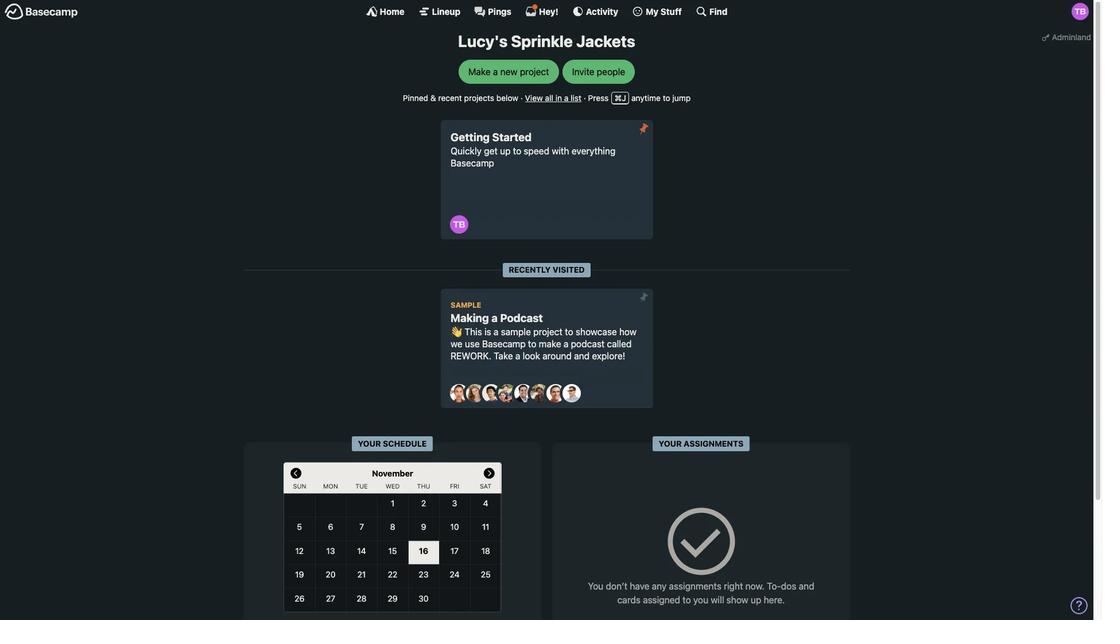 Task type: vqa. For each thing, say whether or not it's contained in the screenshot.
the tue related to December
no



Task type: locate. For each thing, give the bounding box(es) containing it.
project up make
[[533, 327, 563, 337]]

and down podcast
[[574, 351, 590, 361]]

sample
[[501, 327, 531, 337]]

· left the view
[[521, 93, 523, 103]]

1 horizontal spatial ·
[[584, 93, 586, 103]]

0 horizontal spatial ·
[[521, 93, 523, 103]]

to
[[663, 93, 670, 103], [513, 146, 521, 156], [565, 327, 573, 337], [528, 339, 537, 349], [683, 595, 691, 605]]

steve marsh image
[[546, 384, 565, 403]]

0 horizontal spatial up
[[500, 146, 511, 156]]

josh fiske image
[[514, 384, 533, 403]]

pings button
[[474, 6, 512, 17]]

basecamp inside sample making a podcast 👋 this is a sample project to showcase how we use basecamp to make a podcast called rework. take a look around and explore!
[[482, 339, 526, 349]]

None submit
[[635, 120, 653, 138], [635, 289, 653, 307], [635, 120, 653, 138], [635, 289, 653, 307]]

2 · from the left
[[584, 93, 586, 103]]

basecamp down quickly
[[451, 158, 494, 168]]

your
[[358, 438, 381, 448], [659, 438, 682, 448]]

·
[[521, 93, 523, 103], [584, 93, 586, 103]]

&
[[431, 93, 436, 103]]

quickly
[[451, 146, 482, 156]]

1 horizontal spatial up
[[751, 595, 762, 605]]

your for your schedule
[[358, 438, 381, 448]]

view
[[525, 93, 543, 103]]

basecamp inside getting started quickly get up to speed with everything basecamp
[[451, 158, 494, 168]]

make
[[468, 66, 491, 77]]

0 vertical spatial and
[[574, 351, 590, 361]]

with
[[552, 146, 569, 156]]

basecamp
[[451, 158, 494, 168], [482, 339, 526, 349]]

my stuff button
[[632, 6, 682, 17]]

sample
[[451, 301, 481, 310]]

find
[[710, 6, 728, 16]]

annie bryan image
[[450, 384, 468, 403]]

to down started
[[513, 146, 521, 156]]

to up podcast
[[565, 327, 573, 337]]

1 vertical spatial basecamp
[[482, 339, 526, 349]]

recently
[[509, 265, 551, 274]]

basecamp up take
[[482, 339, 526, 349]]

0 horizontal spatial and
[[574, 351, 590, 361]]

make
[[539, 339, 561, 349]]

invite
[[572, 66, 595, 77]]

you
[[588, 581, 604, 592]]

lucy's
[[458, 32, 508, 51]]

adminland link
[[1040, 29, 1094, 45]]

0 horizontal spatial your
[[358, 438, 381, 448]]

project right new
[[520, 66, 549, 77]]

will
[[711, 595, 724, 605]]

invite people
[[572, 66, 625, 77]]

lineup link
[[418, 6, 461, 17]]

0 vertical spatial up
[[500, 146, 511, 156]]

project
[[520, 66, 549, 77], [533, 327, 563, 337]]

mon
[[323, 482, 338, 490]]

your left schedule
[[358, 438, 381, 448]]

jackets
[[576, 32, 636, 51]]

make a new project
[[468, 66, 549, 77]]

podcast
[[571, 339, 605, 349]]

getting
[[451, 130, 490, 144]]

started
[[492, 130, 532, 144]]

up right get
[[500, 146, 511, 156]]

and inside you don't have any assignments right now. to‑dos and cards assigned to you will show up here.
[[799, 581, 815, 592]]

press
[[588, 93, 609, 103]]

1 vertical spatial up
[[751, 595, 762, 605]]

podcast
[[500, 311, 543, 324]]

to‑dos
[[767, 581, 797, 592]]

lineup
[[432, 6, 461, 16]]

home
[[380, 6, 405, 16]]

view all in a list link
[[525, 93, 582, 103]]

1 vertical spatial and
[[799, 581, 815, 592]]

and
[[574, 351, 590, 361], [799, 581, 815, 592]]

around
[[543, 351, 572, 361]]

1 horizontal spatial your
[[659, 438, 682, 448]]

jump
[[673, 93, 691, 103]]

up
[[500, 146, 511, 156], [751, 595, 762, 605]]

1 horizontal spatial and
[[799, 581, 815, 592]]

👋
[[451, 327, 462, 337]]

have
[[630, 581, 650, 592]]

project inside sample making a podcast 👋 this is a sample project to showcase how we use basecamp to make a podcast called rework. take a look around and explore!
[[533, 327, 563, 337]]

to left you
[[683, 595, 691, 605]]

up down now.
[[751, 595, 762, 605]]

1 · from the left
[[521, 93, 523, 103]]

sat
[[480, 482, 491, 490]]

use
[[465, 339, 480, 349]]

to left jump
[[663, 93, 670, 103]]

you
[[694, 595, 709, 605]]

0 vertical spatial basecamp
[[451, 158, 494, 168]]

activity
[[586, 6, 618, 16]]

below
[[497, 93, 519, 103]]

wed
[[385, 482, 400, 490]]

· right list
[[584, 93, 586, 103]]

cheryl walters image
[[466, 384, 484, 403]]

and right to‑dos
[[799, 581, 815, 592]]

my stuff
[[646, 6, 682, 16]]

pings
[[488, 6, 512, 16]]

making
[[451, 311, 489, 324]]

main element
[[0, 0, 1094, 22]]

assignments
[[684, 438, 744, 448]]

invite people link
[[563, 59, 635, 84]]

recent
[[438, 93, 462, 103]]

jennifer young image
[[498, 384, 516, 403]]

2 your from the left
[[659, 438, 682, 448]]

up inside you don't have any assignments right now. to‑dos and cards assigned to you will show up here.
[[751, 595, 762, 605]]

you don't have any assignments right now. to‑dos and cards assigned to you will show up here.
[[588, 581, 815, 605]]

hey! button
[[525, 4, 559, 17]]

0 vertical spatial project
[[520, 66, 549, 77]]

tyler black image
[[450, 215, 468, 234]]

1 vertical spatial project
[[533, 327, 563, 337]]

schedule
[[383, 438, 427, 448]]

your left assignments
[[659, 438, 682, 448]]

your for your assignments
[[659, 438, 682, 448]]

a
[[493, 66, 498, 77], [564, 93, 569, 103], [492, 311, 498, 324], [494, 327, 499, 337], [564, 339, 569, 349], [516, 351, 520, 361]]

1 your from the left
[[358, 438, 381, 448]]

pinned & recent projects below · view all in a list
[[403, 93, 582, 103]]

jared davis image
[[482, 384, 500, 403]]

⌘ j anytime to jump
[[615, 93, 691, 103]]

is
[[485, 327, 491, 337]]

take
[[494, 351, 513, 361]]

your assignments
[[659, 438, 744, 448]]

activity link
[[572, 6, 618, 17]]

fri
[[450, 482, 459, 490]]

look
[[523, 351, 540, 361]]



Task type: describe. For each thing, give the bounding box(es) containing it.
people
[[597, 66, 625, 77]]

sprinkle
[[511, 32, 573, 51]]

my
[[646, 6, 659, 16]]

find button
[[696, 6, 728, 17]]

j
[[622, 93, 626, 103]]

a up around
[[564, 339, 569, 349]]

tue
[[355, 482, 368, 490]]

adminland
[[1052, 32, 1091, 42]]

show
[[727, 595, 749, 605]]

showcase
[[576, 327, 617, 337]]

everything
[[572, 146, 616, 156]]

cards
[[618, 595, 641, 605]]

all
[[545, 93, 553, 103]]

stuff
[[661, 6, 682, 16]]

a right 'in' on the top right
[[564, 93, 569, 103]]

get
[[484, 146, 498, 156]]

a right is
[[494, 327, 499, 337]]

called
[[607, 339, 632, 349]]

make a new project link
[[459, 59, 559, 84]]

to inside getting started quickly get up to speed with everything basecamp
[[513, 146, 521, 156]]

switch accounts image
[[5, 3, 78, 21]]

a right making
[[492, 311, 498, 324]]

now.
[[746, 581, 765, 592]]

projects
[[464, 93, 494, 103]]

visited
[[553, 265, 585, 274]]

and inside sample making a podcast 👋 this is a sample project to showcase how we use basecamp to make a podcast called rework. take a look around and explore!
[[574, 351, 590, 361]]

list
[[571, 93, 582, 103]]

victor cooper image
[[562, 384, 581, 403]]

explore!
[[592, 351, 625, 361]]

hey!
[[539, 6, 559, 16]]

how
[[619, 327, 637, 337]]

to up the look
[[528, 339, 537, 349]]

sun
[[293, 482, 306, 490]]

sample making a podcast 👋 this is a sample project to showcase how we use basecamp to make a podcast called rework. take a look around and explore!
[[451, 301, 637, 361]]

home link
[[366, 6, 405, 17]]

any
[[652, 581, 667, 592]]

project inside make a new project link
[[520, 66, 549, 77]]

thu
[[417, 482, 430, 490]]

lucy's sprinkle jackets
[[458, 32, 636, 51]]

anytime
[[632, 93, 661, 103]]

november
[[372, 468, 413, 478]]

in
[[556, 93, 562, 103]]

nicole katz image
[[530, 384, 549, 403]]

pinned
[[403, 93, 428, 103]]

this
[[465, 327, 482, 337]]

tyler black image
[[1072, 3, 1089, 20]]

don't
[[606, 581, 628, 592]]

recently visited
[[509, 265, 585, 274]]

assigned
[[643, 595, 680, 605]]

getting started quickly get up to speed with everything basecamp
[[451, 130, 616, 168]]

up inside getting started quickly get up to speed with everything basecamp
[[500, 146, 511, 156]]

a left the look
[[516, 351, 520, 361]]

⌘
[[615, 93, 622, 103]]

assignments
[[669, 581, 722, 592]]

your schedule
[[358, 438, 427, 448]]

new
[[500, 66, 518, 77]]

here.
[[764, 595, 785, 605]]

a left new
[[493, 66, 498, 77]]

we
[[451, 339, 463, 349]]

right
[[724, 581, 743, 592]]

· press
[[584, 93, 609, 103]]

speed
[[524, 146, 550, 156]]

to inside you don't have any assignments right now. to‑dos and cards assigned to you will show up here.
[[683, 595, 691, 605]]



